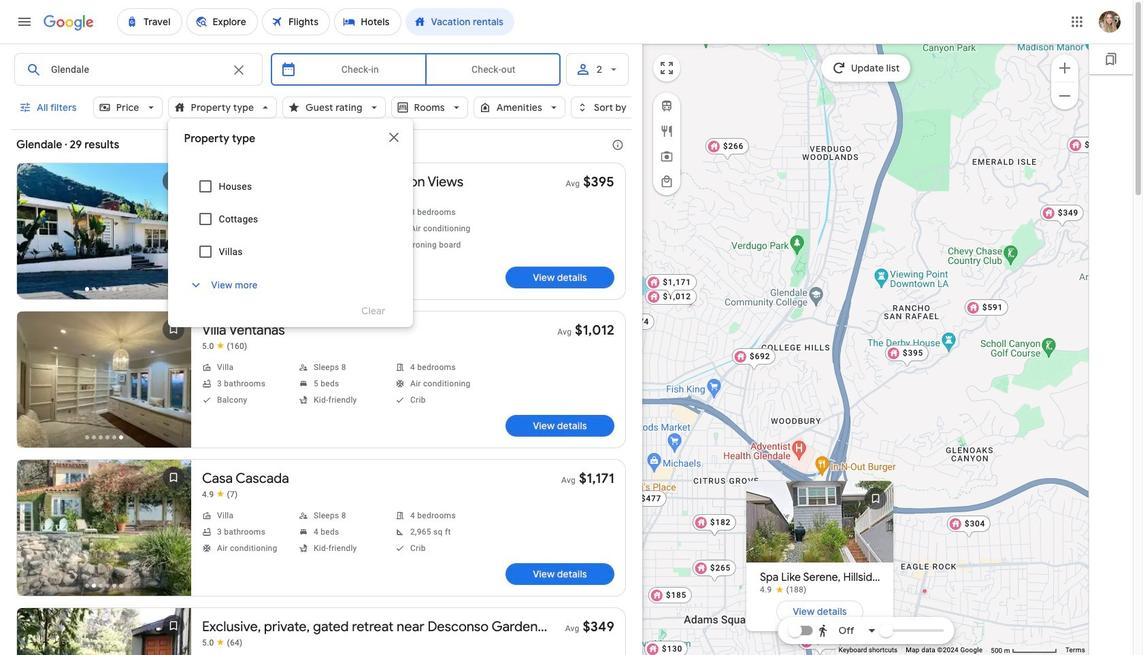 Task type: describe. For each thing, give the bounding box(es) containing it.
back image for "save tree house serenity retreat. canyon views to collection" image in the left of the page's photos list
[[18, 218, 51, 250]]

Check-out text field
[[437, 54, 550, 85]]

sunny apartment with a mountain view in central eagle rock image
[[922, 588, 927, 594]]

filters form
[[11, 44, 650, 327]]

save villa ventanas to collection image
[[157, 313, 190, 346]]

view larger map image
[[659, 60, 675, 76]]

4.9 out of 5 stars from 188 reviews image
[[760, 584, 806, 595]]

zoom out map image
[[1057, 87, 1073, 104]]

next image for "save tree house serenity retreat. canyon views to collection" image in the left of the page
[[157, 218, 190, 250]]

close dialog image
[[386, 129, 402, 146]]

photos list for save villa ventanas to collection 'image'
[[17, 312, 191, 461]]

0 horizontal spatial photo 2 image
[[17, 460, 191, 596]]

Check-in text field
[[305, 54, 416, 85]]

back image for photos list corresponding to save casa cascada to collection icon
[[18, 514, 51, 547]]

save spa like serene, hillside retreat with beautiful, terraced private pool to collection image
[[859, 482, 892, 515]]

save casa cascada to collection image
[[157, 461, 190, 494]]

next image
[[157, 514, 190, 547]]

5 out of 5 stars from 64 reviews image
[[202, 638, 243, 649]]



Task type: vqa. For each thing, say whether or not it's contained in the screenshot.
PHOTOS list associated with Save Tree House Serenity Retreat. Canyon Views To Collection image's Back image
yes



Task type: locate. For each thing, give the bounding box(es) containing it.
list
[[746, 481, 1040, 576]]

5 out of 5 stars from 160 reviews image
[[202, 341, 247, 352]]

photos list for save casa cascada to collection icon
[[17, 460, 191, 610]]

learn more about these results image
[[602, 129, 634, 161]]

next image
[[157, 218, 190, 250], [157, 366, 190, 399]]

1 horizontal spatial photo 2 image
[[893, 481, 1040, 562]]

back image for photos list corresponding to save villa ventanas to collection 'image'
[[18, 366, 51, 399]]

1 vertical spatial next image
[[157, 366, 190, 399]]

1 vertical spatial back image
[[18, 366, 51, 399]]

save tree house serenity retreat. canyon views to collection image
[[157, 165, 190, 197]]

0 vertical spatial next image
[[157, 218, 190, 250]]

clear image
[[231, 62, 247, 78]]

2 next image from the top
[[157, 366, 190, 399]]

1 back image from the top
[[18, 218, 51, 250]]

1 next image from the top
[[157, 218, 190, 250]]

main menu image
[[16, 14, 33, 30]]

3 back image from the top
[[18, 514, 51, 547]]

save exclusive, private, gated retreat near desconso gardens and rose bowl to collection image
[[157, 610, 190, 642]]

next image for save villa ventanas to collection 'image'
[[157, 366, 190, 399]]

photo 2 image
[[17, 460, 191, 596], [893, 481, 1040, 562]]

next image down "save tree house serenity retreat. canyon views to collection" image in the left of the page
[[157, 218, 190, 250]]

4.9 out of 5 stars from 7 reviews image
[[202, 489, 238, 500]]

0 vertical spatial back image
[[18, 218, 51, 250]]

photo 1 image
[[17, 163, 191, 299], [17, 312, 191, 448], [746, 481, 893, 562], [17, 608, 191, 655]]

2 vertical spatial back image
[[18, 514, 51, 547]]

photos list for "save tree house serenity retreat. canyon views to collection" image in the left of the page
[[17, 163, 191, 313]]

back image
[[18, 218, 51, 250], [18, 366, 51, 399], [18, 514, 51, 547]]

map region
[[642, 44, 1090, 655]]

the clara image
[[688, 300, 693, 306]]

photos list
[[17, 163, 191, 313], [17, 312, 191, 461], [17, 460, 191, 610], [17, 608, 191, 655]]

zoom in map image
[[1057, 60, 1073, 76]]

2 back image from the top
[[18, 366, 51, 399]]

next image down save villa ventanas to collection 'image'
[[157, 366, 190, 399]]

Search for places, hotels and more text field
[[50, 54, 222, 85]]



